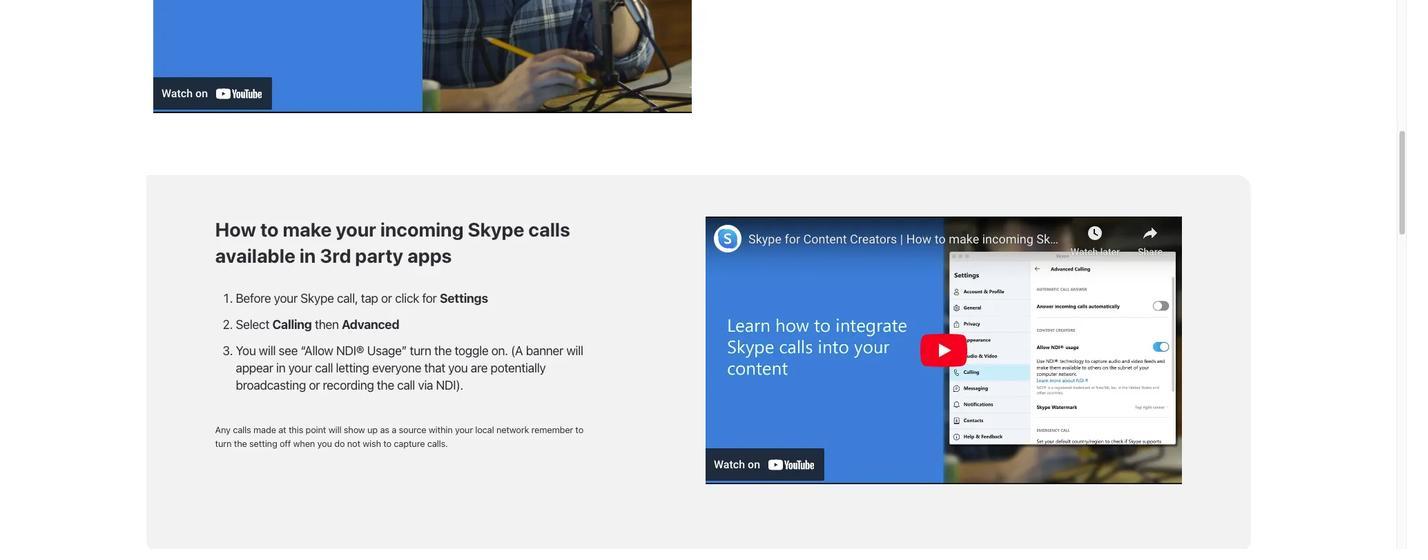 Task type: describe. For each thing, give the bounding box(es) containing it.
recording
[[323, 378, 374, 393]]

make
[[283, 218, 332, 241]]

calls inside any calls made at this point will show up as a source within your local network remember to turn the setting off when you do not wish to capture calls.
[[233, 425, 251, 436]]

your inside the "how to make your incoming skype calls available in 3rd party apps"
[[336, 218, 376, 241]]

do
[[334, 438, 345, 449]]

to inside the "how to make your incoming skype calls available in 3rd party apps"
[[260, 218, 279, 241]]

you inside any calls made at this point will show up as a source within your local network remember to turn the setting off when you do not wish to capture calls.
[[317, 438, 332, 449]]

0 vertical spatial call
[[315, 361, 333, 375]]

when
[[293, 438, 315, 449]]

2 horizontal spatial will
[[567, 344, 583, 358]]

not
[[347, 438, 360, 449]]

in inside the "how to make your incoming skype calls available in 3rd party apps"
[[300, 244, 316, 267]]

or inside you will see "allow ndi® usage" turn the toggle on. (a banner will appear in your call letting everyone that you are potentially broadcasting or recording the call via ndi).
[[309, 378, 320, 393]]

calls.
[[427, 438, 448, 449]]

you inside you will see "allow ndi® usage" turn the toggle on. (a banner will appear in your call letting everyone that you are potentially broadcasting or recording the call via ndi).
[[448, 361, 468, 375]]

ndi®
[[336, 344, 364, 358]]

point
[[306, 425, 326, 436]]

settings
[[440, 291, 488, 306]]

letting
[[336, 361, 369, 375]]

advanced
[[342, 317, 399, 332]]

will inside any calls made at this point will show up as a source within your local network remember to turn the setting off when you do not wish to capture calls.
[[329, 425, 341, 436]]

turn inside you will see "allow ndi® usage" turn the toggle on. (a banner will appear in your call letting everyone that you are potentially broadcasting or recording the call via ndi).
[[410, 344, 431, 358]]

toggle
[[455, 344, 489, 358]]

0 horizontal spatial will
[[259, 344, 276, 358]]

off
[[280, 438, 291, 449]]

that
[[424, 361, 445, 375]]

party
[[355, 244, 403, 267]]

how to make your incoming skype calls available in 3rd party apps
[[215, 218, 570, 267]]

you
[[236, 344, 256, 358]]

wish
[[363, 438, 381, 449]]

before your skype call, tap or click for settings
[[236, 291, 488, 306]]

click
[[395, 291, 419, 306]]

show
[[344, 425, 365, 436]]

on.
[[491, 344, 508, 358]]

as
[[380, 425, 389, 436]]

any
[[215, 425, 231, 436]]

capture
[[394, 438, 425, 449]]

source
[[399, 425, 426, 436]]

2 horizontal spatial the
[[434, 344, 452, 358]]

1 vertical spatial the
[[377, 378, 394, 393]]

local
[[475, 425, 494, 436]]

3rd
[[320, 244, 351, 267]]

broadcasting
[[236, 378, 306, 393]]

potentially
[[491, 361, 546, 375]]

you will see "allow ndi® usage" turn the toggle on. (a banner will appear in your call letting everyone that you are potentially broadcasting or recording the call via ndi).
[[236, 344, 583, 393]]

network
[[496, 425, 529, 436]]

at
[[278, 425, 286, 436]]

1 vertical spatial skype
[[301, 291, 334, 306]]



Task type: vqa. For each thing, say whether or not it's contained in the screenshot.
show at the left bottom of the page
yes



Task type: locate. For each thing, give the bounding box(es) containing it.
via
[[418, 378, 433, 393]]

select calling then advanced
[[236, 317, 399, 332]]

call,
[[337, 291, 358, 306]]

calls
[[529, 218, 570, 241], [233, 425, 251, 436]]

any calls made at this point will show up as a source within your local network remember to turn the setting off when you do not wish to capture calls.
[[215, 425, 584, 449]]

1 vertical spatial to
[[576, 425, 584, 436]]

0 vertical spatial or
[[381, 291, 392, 306]]

1 vertical spatial call
[[397, 378, 415, 393]]

you up ndi).
[[448, 361, 468, 375]]

0 vertical spatial you
[[448, 361, 468, 375]]

or
[[381, 291, 392, 306], [309, 378, 320, 393]]

2 vertical spatial to
[[383, 438, 392, 449]]

before
[[236, 291, 271, 306]]

your
[[336, 218, 376, 241], [274, 291, 298, 306], [288, 361, 312, 375], [455, 425, 473, 436]]

0 horizontal spatial to
[[260, 218, 279, 241]]

usage"
[[367, 344, 407, 358]]

0 vertical spatial to
[[260, 218, 279, 241]]

will
[[259, 344, 276, 358], [567, 344, 583, 358], [329, 425, 341, 436]]

select
[[236, 317, 269, 332]]

2 horizontal spatial to
[[576, 425, 584, 436]]

0 horizontal spatial the
[[234, 438, 247, 449]]

(a
[[511, 344, 523, 358]]

in
[[300, 244, 316, 267], [276, 361, 285, 375]]

this
[[289, 425, 303, 436]]

turn down any
[[215, 438, 232, 449]]

apps
[[407, 244, 452, 267]]

1 vertical spatial turn
[[215, 438, 232, 449]]

0 horizontal spatial calls
[[233, 425, 251, 436]]

0 vertical spatial the
[[434, 344, 452, 358]]

your left local
[[455, 425, 473, 436]]

will up do
[[329, 425, 341, 436]]

will right banner in the left bottom of the page
[[567, 344, 583, 358]]

available
[[215, 244, 295, 267]]

tap
[[361, 291, 378, 306]]

made
[[253, 425, 276, 436]]

0 horizontal spatial skype
[[301, 291, 334, 306]]

1 horizontal spatial skype
[[468, 218, 524, 241]]

1 horizontal spatial you
[[448, 361, 468, 375]]

calling
[[272, 317, 312, 332]]

0 vertical spatial turn
[[410, 344, 431, 358]]

to up available
[[260, 218, 279, 241]]

1 horizontal spatial will
[[329, 425, 341, 436]]

skype
[[468, 218, 524, 241], [301, 291, 334, 306]]

in down see
[[276, 361, 285, 375]]

0 horizontal spatial you
[[317, 438, 332, 449]]

you
[[448, 361, 468, 375], [317, 438, 332, 449]]

1 horizontal spatial or
[[381, 291, 392, 306]]

1 vertical spatial or
[[309, 378, 320, 393]]

call left via
[[397, 378, 415, 393]]

1 vertical spatial calls
[[233, 425, 251, 436]]

turn
[[410, 344, 431, 358], [215, 438, 232, 449]]

your inside you will see "allow ndi® usage" turn the toggle on. (a banner will appear in your call letting everyone that you are potentially broadcasting or recording the call via ndi).
[[288, 361, 312, 375]]

incoming
[[380, 218, 464, 241]]

1 horizontal spatial in
[[300, 244, 316, 267]]

ndi).
[[436, 378, 463, 393]]

or left recording
[[309, 378, 320, 393]]

the up that
[[434, 344, 452, 358]]

your inside any calls made at this point will show up as a source within your local network remember to turn the setting off when you do not wish to capture calls.
[[455, 425, 473, 436]]

2 vertical spatial the
[[234, 438, 247, 449]]

turn up that
[[410, 344, 431, 358]]

0 vertical spatial in
[[300, 244, 316, 267]]

the inside any calls made at this point will show up as a source within your local network remember to turn the setting off when you do not wish to capture calls.
[[234, 438, 247, 449]]

call down the "allow
[[315, 361, 333, 375]]

1 horizontal spatial calls
[[529, 218, 570, 241]]

remember
[[531, 425, 573, 436]]

1 horizontal spatial turn
[[410, 344, 431, 358]]

will left see
[[259, 344, 276, 358]]

to right remember
[[576, 425, 584, 436]]

1 horizontal spatial the
[[377, 378, 394, 393]]

your up the "calling"
[[274, 291, 298, 306]]

the
[[434, 344, 452, 358], [377, 378, 394, 393], [234, 438, 247, 449]]

0 horizontal spatial in
[[276, 361, 285, 375]]

or right tap
[[381, 291, 392, 306]]

see
[[279, 344, 298, 358]]

within
[[429, 425, 453, 436]]

a
[[392, 425, 396, 436]]

then
[[315, 317, 339, 332]]

for
[[422, 291, 437, 306]]

1 vertical spatial you
[[317, 438, 332, 449]]

setting
[[249, 438, 277, 449]]

your down see
[[288, 361, 312, 375]]

banner
[[526, 344, 564, 358]]

1 horizontal spatial to
[[383, 438, 392, 449]]

to down as
[[383, 438, 392, 449]]

skype inside the "how to make your incoming skype calls available in 3rd party apps"
[[468, 218, 524, 241]]

calls inside the "how to make your incoming skype calls available in 3rd party apps"
[[529, 218, 570, 241]]

turn inside any calls made at this point will show up as a source within your local network remember to turn the setting off when you do not wish to capture calls.
[[215, 438, 232, 449]]

your up 3rd
[[336, 218, 376, 241]]

up
[[367, 425, 378, 436]]

in inside you will see "allow ndi® usage" turn the toggle on. (a banner will appear in your call letting everyone that you are potentially broadcasting or recording the call via ndi).
[[276, 361, 285, 375]]

to
[[260, 218, 279, 241], [576, 425, 584, 436], [383, 438, 392, 449]]

you left do
[[317, 438, 332, 449]]

the left 'setting'
[[234, 438, 247, 449]]

in down the make
[[300, 244, 316, 267]]

1 horizontal spatial call
[[397, 378, 415, 393]]

0 vertical spatial calls
[[529, 218, 570, 241]]

1 vertical spatial in
[[276, 361, 285, 375]]

"allow
[[301, 344, 333, 358]]

are
[[471, 361, 488, 375]]

how
[[215, 218, 256, 241]]

0 horizontal spatial turn
[[215, 438, 232, 449]]

the down everyone
[[377, 378, 394, 393]]

0 horizontal spatial call
[[315, 361, 333, 375]]

0 vertical spatial skype
[[468, 218, 524, 241]]

call
[[315, 361, 333, 375], [397, 378, 415, 393]]

appear
[[236, 361, 273, 375]]

0 horizontal spatial or
[[309, 378, 320, 393]]

everyone
[[372, 361, 421, 375]]



